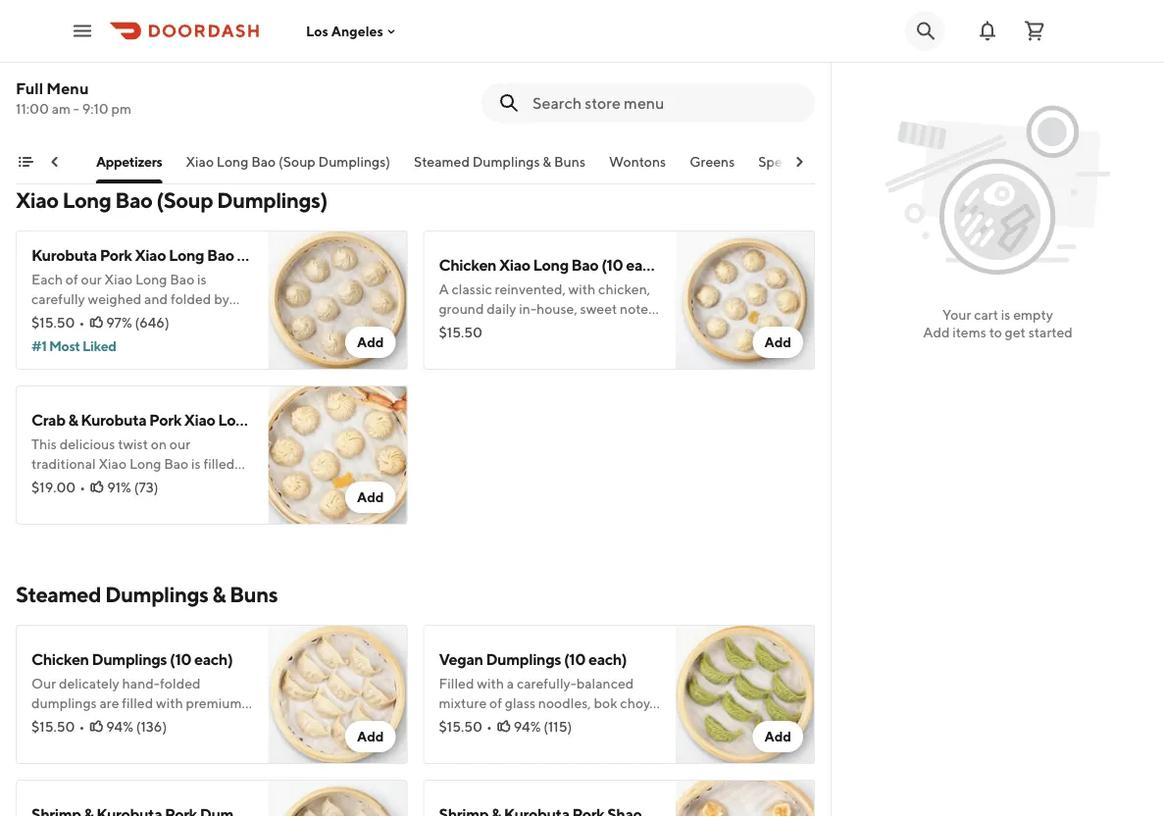 Task type: describe. For each thing, give the bounding box(es) containing it.
is
[[1001, 307, 1011, 323]]

& inside button
[[543, 154, 552, 170]]

crab
[[31, 411, 65, 429]]

$15.50 • for steamed
[[31, 719, 85, 735]]

items
[[953, 324, 987, 340]]

started
[[1029, 324, 1073, 340]]

$19.00 •
[[31, 479, 86, 495]]

kurobuta pork xiao long bao (10 each)
[[31, 246, 300, 264]]

and down daily
[[494, 320, 518, 336]]

get
[[1005, 324, 1026, 340]]

shrimp & kurobuta pork shao mai image
[[676, 780, 815, 817]]

0 vertical spatial pork
[[100, 246, 132, 264]]

celery,
[[521, 320, 561, 336]]

94% (115)
[[514, 719, 572, 735]]

steamed inside steamed soup with bone-in beef short ribs a light and delicious steamed beef broth with slices of bone-in short ribs.
[[31, 16, 93, 35]]

$15.50 • for xiao
[[31, 314, 85, 331]]

91%
[[107, 479, 131, 495]]

(73)
[[134, 479, 158, 495]]

(10 inside 'chicken dumplings (10 each) our delicately hand-folded dumplings are filled with premium chicken and sweet onions.'
[[170, 650, 192, 669]]

short
[[203, 61, 235, 78]]

1 vertical spatial dumplings)
[[217, 187, 328, 213]]

94% for chicken dumplings (10 each)
[[106, 719, 133, 735]]

bao inside chicken xiao long bao (10 each) a classic reinvented, with chicken, ground daily in-house, sweet notes of carrot and celery, and hints of aromatic ginger and garlic.
[[572, 256, 599, 274]]

liked
[[83, 338, 116, 354]]

2 vertical spatial &
[[212, 582, 226, 607]]

classic
[[452, 281, 492, 297]]

ribs
[[303, 16, 334, 35]]

-
[[73, 101, 79, 117]]

0 vertical spatial steamed dumplings & buns
[[415, 154, 586, 170]]

most
[[49, 338, 80, 354]]

your
[[943, 307, 972, 323]]

steamed inside steamed dumplings & buns button
[[415, 154, 470, 170]]

94% for vegan dumplings (10 each)
[[514, 719, 541, 735]]

(10 inside chicken xiao long bao (10 each) a classic reinvented, with chicken, ground daily in-house, sweet notes of carrot and celery, and hints of aromatic ginger and garlic.
[[602, 256, 623, 274]]

add button for chicken xiao long bao (10 each)
[[753, 327, 803, 358]]

0 horizontal spatial (soup
[[156, 187, 213, 213]]

house,
[[537, 301, 578, 317]]

notes
[[620, 301, 655, 317]]

9:10
[[82, 101, 109, 117]]

#1 most liked
[[31, 338, 116, 354]]

xiao long bao (soup dumplings) button
[[186, 152, 391, 183]]

kurobuta pork xiao long bao (10 each) image
[[268, 231, 408, 370]]

chicken xiao long bao (10 each) a classic reinvented, with chicken, ground daily in-house, sweet notes of carrot and celery, and hints of aromatic ginger and garlic.
[[439, 256, 665, 356]]

a inside chicken xiao long bao (10 each) a classic reinvented, with chicken, ground daily in-house, sweet notes of carrot and celery, and hints of aromatic ginger and garlic.
[[439, 281, 449, 297]]

0 vertical spatial in
[[211, 16, 224, 35]]

light
[[44, 42, 72, 58]]

$15.50 for chicken dumplings (10 each)
[[31, 719, 75, 735]]

steamed
[[160, 42, 214, 58]]

los angeles button
[[306, 23, 399, 39]]

wontons button
[[610, 152, 667, 183]]

1 vertical spatial kurobuta
[[81, 411, 146, 429]]

reinvented,
[[495, 281, 566, 297]]

97%
[[106, 314, 132, 331]]

our
[[31, 675, 56, 692]]

bone-
[[150, 61, 188, 78]]

los
[[306, 23, 329, 39]]

$15.50 for vegan dumplings (10 each)
[[439, 719, 483, 735]]

scroll menu navigation left image
[[47, 154, 63, 170]]

sweet for delicately
[[109, 715, 146, 731]]

greens button
[[690, 152, 736, 183]]

chicken for chicken xiao long bao (10 each)
[[439, 256, 497, 274]]

add for chicken dumplings (10 each)
[[357, 728, 384, 745]]

xiao inside chicken xiao long bao (10 each) a classic reinvented, with chicken, ground daily in-house, sweet notes of carrot and celery, and hints of aromatic ginger and garlic.
[[499, 256, 531, 274]]

1 vertical spatial pork
[[149, 411, 181, 429]]

add button for vegan dumplings (10 each)
[[753, 721, 803, 752]]

are
[[100, 695, 119, 711]]

0 vertical spatial xiao long bao (soup dumplings)
[[186, 154, 391, 170]]

slices
[[99, 61, 132, 78]]

onions.
[[149, 715, 193, 731]]

• for vegan
[[487, 719, 492, 735]]

$12.00
[[31, 85, 75, 101]]

(646)
[[135, 314, 169, 331]]

chicken,
[[599, 281, 651, 297]]

empty
[[1014, 307, 1054, 323]]

ribs.
[[31, 81, 57, 97]]

steamed dumplings & buns button
[[415, 152, 586, 183]]

chicken dumplings (10 each) image
[[268, 625, 408, 764]]

shrimp & kurobuta pork dumplings (10 each) image
[[268, 780, 408, 817]]

to
[[990, 324, 1002, 340]]

steamed soup with bone-in beef short ribs image
[[268, 0, 408, 130]]

full menu 11:00 am - 9:10 pm
[[16, 79, 131, 117]]

dumplings inside button
[[473, 154, 541, 170]]

each) inside 'chicken dumplings (10 each) our delicately hand-folded dumplings are filled with premium chicken and sweet onions.'
[[194, 650, 233, 669]]

scroll menu navigation right image
[[792, 154, 807, 170]]

(soup inside button
[[279, 154, 316, 170]]

0 items, open order cart image
[[1023, 19, 1047, 43]]

2 vertical spatial steamed
[[16, 582, 101, 607]]

1 vertical spatial buns
[[230, 582, 278, 607]]

bao inside xiao long bao (soup dumplings) button
[[252, 154, 276, 170]]

11:00
[[16, 101, 49, 117]]

garlic.
[[565, 340, 603, 356]]

$12.00 •
[[31, 85, 85, 101]]

steamed soup with bone-in beef short ribs a light and delicious steamed beef broth with slices of bone-in short ribs.
[[31, 16, 334, 97]]

specialties button
[[759, 152, 827, 183]]

#1
[[31, 338, 47, 354]]

• for crab
[[80, 479, 86, 495]]

$19.00
[[31, 479, 76, 495]]

short
[[262, 16, 300, 35]]

greens
[[690, 154, 736, 170]]

open menu image
[[71, 19, 94, 43]]

ground
[[439, 301, 484, 317]]



Task type: vqa. For each thing, say whether or not it's contained in the screenshot.
'10:30'
no



Task type: locate. For each thing, give the bounding box(es) containing it.
0 vertical spatial steamed
[[31, 16, 93, 35]]

pork
[[100, 246, 132, 264], [149, 411, 181, 429]]

long
[[217, 154, 249, 170], [62, 187, 111, 213], [169, 246, 204, 264], [533, 256, 569, 274], [218, 411, 254, 429]]

with up menu
[[69, 61, 96, 78]]

of down ground
[[439, 320, 452, 336]]

with
[[135, 16, 165, 35], [69, 61, 96, 78], [569, 281, 596, 297], [156, 695, 183, 711]]

xiao
[[186, 154, 214, 170], [16, 187, 59, 213], [135, 246, 166, 264], [499, 256, 531, 274], [184, 411, 215, 429]]

(136)
[[136, 719, 167, 735]]

full
[[16, 79, 43, 98]]

a
[[31, 42, 41, 58], [439, 281, 449, 297]]

with up the house,
[[569, 281, 596, 297]]

2 94% from the left
[[514, 719, 541, 735]]

0 horizontal spatial buns
[[230, 582, 278, 607]]

each) inside chicken xiao long bao (10 each) a classic reinvented, with chicken, ground daily in-house, sweet notes of carrot and celery, and hints of aromatic ginger and garlic.
[[626, 256, 665, 274]]

chicken
[[439, 256, 497, 274], [31, 650, 89, 669]]

(10
[[237, 246, 259, 264], [602, 256, 623, 274], [286, 411, 308, 429], [170, 650, 192, 669], [564, 650, 586, 669]]

hand-
[[122, 675, 160, 692]]

of down delicious
[[135, 61, 148, 78]]

am
[[52, 101, 71, 117]]

broth
[[31, 61, 66, 78]]

with inside chicken xiao long bao (10 each) a classic reinvented, with chicken, ground daily in-house, sweet notes of carrot and celery, and hints of aromatic ginger and garlic.
[[569, 281, 596, 297]]

specialties
[[759, 154, 827, 170]]

94% down are
[[106, 719, 133, 735]]

$15.50 • up most at top left
[[31, 314, 85, 331]]

of for steamed
[[135, 61, 148, 78]]

dumplings) down xiao long bao (soup dumplings) button
[[217, 187, 328, 213]]

beef
[[216, 42, 245, 58]]

show menu categories image
[[18, 154, 33, 170]]

sweet down the filled
[[109, 715, 146, 731]]

1 horizontal spatial pork
[[149, 411, 181, 429]]

chicken inside 'chicken dumplings (10 each) our delicately hand-folded dumplings are filled with premium chicken and sweet onions.'
[[31, 650, 89, 669]]

94% left (115)
[[514, 719, 541, 735]]

kurobuta
[[31, 246, 97, 264], [81, 411, 146, 429]]

a inside steamed soup with bone-in beef short ribs a light and delicious steamed beef broth with slices of bone-in short ribs.
[[31, 42, 41, 58]]

0 horizontal spatial pork
[[100, 246, 132, 264]]

your cart is empty add items to get started
[[923, 307, 1073, 340]]

daily
[[487, 301, 516, 317]]

• for kurobuta
[[79, 314, 85, 331]]

angeles
[[331, 23, 383, 39]]

soup
[[96, 16, 132, 35]]

long inside chicken xiao long bao (10 each) a classic reinvented, with chicken, ground daily in-house, sweet notes of carrot and celery, and hints of aromatic ginger and garlic.
[[533, 256, 569, 274]]

chicken up classic
[[439, 256, 497, 274]]

1 vertical spatial steamed
[[415, 154, 470, 170]]

carrot
[[454, 320, 492, 336]]

xiao long bao (soup dumplings)
[[186, 154, 391, 170], [16, 187, 328, 213]]

beef
[[227, 16, 259, 35]]

1 horizontal spatial steamed dumplings & buns
[[415, 154, 586, 170]]

$15.50 down dumplings
[[31, 719, 75, 735]]

hints
[[590, 320, 621, 336]]

0 vertical spatial (soup
[[279, 154, 316, 170]]

delicately
[[59, 675, 119, 692]]

crab & kurobuta pork xiao long bao (10 each) image
[[268, 386, 408, 525]]

add for vegan dumplings (10 each)
[[765, 728, 792, 745]]

appetizers
[[97, 154, 163, 170]]

0 horizontal spatial steamed dumplings & buns
[[16, 582, 278, 607]]

and down celery,
[[539, 340, 563, 356]]

add for crab & kurobuta pork xiao long bao (10 each)
[[357, 489, 384, 505]]

0 vertical spatial chicken
[[439, 256, 497, 274]]

vegan
[[439, 650, 483, 669]]

ginger
[[497, 340, 536, 356]]

of down notes
[[623, 320, 636, 336]]

with up onions.
[[156, 695, 183, 711]]

kurobuta right "crab"
[[81, 411, 146, 429]]

of inside steamed soup with bone-in beef short ribs a light and delicious steamed beef broth with slices of bone-in short ribs.
[[135, 61, 148, 78]]

0 vertical spatial dumplings)
[[319, 154, 391, 170]]

chicken dumplings (10 each) our delicately hand-folded dumplings are filled with premium chicken and sweet onions.
[[31, 650, 242, 731]]

and up garlic.
[[564, 320, 587, 336]]

$15.50 up most at top left
[[31, 314, 75, 331]]

vegan dumplings (10 each) image
[[676, 625, 815, 764]]

1 vertical spatial (soup
[[156, 187, 213, 213]]

buns
[[555, 154, 586, 170], [230, 582, 278, 607]]

wontons
[[610, 154, 667, 170]]

dumplings) inside button
[[319, 154, 391, 170]]

chicken inside chicken xiao long bao (10 each) a classic reinvented, with chicken, ground daily in-house, sweet notes of carrot and celery, and hints of aromatic ginger and garlic.
[[439, 256, 497, 274]]

add button for chicken dumplings (10 each)
[[345, 721, 396, 752]]

bone-
[[168, 16, 211, 35]]

pm
[[111, 101, 131, 117]]

dumplings
[[31, 695, 97, 711]]

pork up the (73)
[[149, 411, 181, 429]]

0 horizontal spatial chicken
[[31, 650, 89, 669]]

2 horizontal spatial of
[[623, 320, 636, 336]]

filled
[[122, 695, 153, 711]]

xiao inside button
[[186, 154, 214, 170]]

sweet inside chicken xiao long bao (10 each) a classic reinvented, with chicken, ground daily in-house, sweet notes of carrot and celery, and hints of aromatic ginger and garlic.
[[580, 301, 617, 317]]

sweet for each)
[[580, 301, 617, 317]]

vegan dumplings (10 each)
[[439, 650, 627, 669]]

chicken xiao long bao (10 each) image
[[676, 231, 815, 370]]

of for chicken
[[439, 320, 452, 336]]

dumplings
[[473, 154, 541, 170], [105, 582, 208, 607], [92, 650, 167, 669], [486, 650, 561, 669]]

a up ground
[[439, 281, 449, 297]]

Item Search search field
[[533, 92, 800, 114]]

$15.50 down vegan at the left bottom
[[439, 719, 483, 735]]

aromatic
[[439, 340, 494, 356]]

add for kurobuta pork xiao long bao (10 each)
[[357, 334, 384, 350]]

1 94% from the left
[[106, 719, 133, 735]]

0 horizontal spatial sweet
[[109, 715, 146, 731]]

$15.50 • down vegan at the left bottom
[[439, 719, 492, 735]]

1 horizontal spatial in
[[211, 16, 224, 35]]

with inside 'chicken dumplings (10 each) our delicately hand-folded dumplings are filled with premium chicken and sweet onions.'
[[156, 695, 183, 711]]

1 horizontal spatial chicken
[[439, 256, 497, 274]]

add button for kurobuta pork xiao long bao (10 each)
[[345, 327, 396, 358]]

notification bell image
[[976, 19, 1000, 43]]

0 vertical spatial a
[[31, 42, 41, 58]]

97% (646)
[[106, 314, 169, 331]]

•
[[79, 85, 85, 101], [79, 314, 85, 331], [80, 479, 86, 495], [79, 719, 85, 735], [487, 719, 492, 735]]

1 vertical spatial steamed dumplings & buns
[[16, 582, 278, 607]]

in left beef
[[211, 16, 224, 35]]

los angeles
[[306, 23, 383, 39]]

1 horizontal spatial (soup
[[279, 154, 316, 170]]

1 vertical spatial in
[[188, 61, 200, 78]]

long inside button
[[217, 154, 249, 170]]

0 vertical spatial sweet
[[580, 301, 617, 317]]

chicken up our
[[31, 650, 89, 669]]

kurobuta up most at top left
[[31, 246, 97, 264]]

and
[[75, 42, 99, 58], [494, 320, 518, 336], [564, 320, 587, 336], [539, 340, 563, 356], [83, 715, 106, 731]]

$15.50 • down dumplings
[[31, 719, 85, 735]]

0 horizontal spatial a
[[31, 42, 41, 58]]

a left light
[[31, 42, 41, 58]]

premium
[[186, 695, 242, 711]]

menu
[[46, 79, 89, 98]]

(115)
[[544, 719, 572, 735]]

0 horizontal spatial of
[[135, 61, 148, 78]]

steamed dumplings & buns
[[415, 154, 586, 170], [16, 582, 278, 607]]

crab & kurobuta pork xiao long bao (10 each)
[[31, 411, 349, 429]]

0 horizontal spatial in
[[188, 61, 200, 78]]

add button
[[345, 327, 396, 358], [753, 327, 803, 358], [345, 482, 396, 513], [345, 721, 396, 752], [753, 721, 803, 752]]

of
[[135, 61, 148, 78], [439, 320, 452, 336], [623, 320, 636, 336]]

94% (136)
[[106, 719, 167, 735]]

sweet
[[580, 301, 617, 317], [109, 715, 146, 731]]

$15.50 down ground
[[439, 324, 483, 340]]

1 horizontal spatial a
[[439, 281, 449, 297]]

in-
[[519, 301, 537, 317]]

add button for crab & kurobuta pork xiao long bao (10 each)
[[345, 482, 396, 513]]

91% (73)
[[107, 479, 158, 495]]

1 vertical spatial xiao long bao (soup dumplings)
[[16, 187, 328, 213]]

chicken
[[31, 715, 80, 731]]

0 horizontal spatial &
[[68, 411, 78, 429]]

dumplings)
[[319, 154, 391, 170], [217, 187, 328, 213]]

$15.50 •
[[31, 314, 85, 331], [31, 719, 85, 735], [439, 719, 492, 735]]

chicken for chicken dumplings (10 each)
[[31, 650, 89, 669]]

pork up 97%
[[100, 246, 132, 264]]

0 horizontal spatial 94%
[[106, 719, 133, 735]]

add inside 'your cart is empty add items to get started'
[[923, 324, 950, 340]]

0 vertical spatial buns
[[555, 154, 586, 170]]

cart
[[974, 307, 999, 323]]

dumplings inside 'chicken dumplings (10 each) our delicately hand-folded dumplings are filled with premium chicken and sweet onions.'
[[92, 650, 167, 669]]

2 horizontal spatial &
[[543, 154, 552, 170]]

sweet up hints
[[580, 301, 617, 317]]

&
[[543, 154, 552, 170], [68, 411, 78, 429], [212, 582, 226, 607]]

94%
[[106, 719, 133, 735], [514, 719, 541, 735]]

dumplings) down 'steamed soup with bone-in beef short ribs' image
[[319, 154, 391, 170]]

add for chicken xiao long bao (10 each)
[[765, 334, 792, 350]]

folded
[[160, 675, 201, 692]]

sweet inside 'chicken dumplings (10 each) our delicately hand-folded dumplings are filled with premium chicken and sweet onions.'
[[109, 715, 146, 731]]

bao
[[252, 154, 276, 170], [115, 187, 152, 213], [207, 246, 234, 264], [572, 256, 599, 274], [256, 411, 284, 429]]

buns inside button
[[555, 154, 586, 170]]

in down steamed
[[188, 61, 200, 78]]

1 vertical spatial sweet
[[109, 715, 146, 731]]

1 vertical spatial a
[[439, 281, 449, 297]]

1 horizontal spatial &
[[212, 582, 226, 607]]

with up delicious
[[135, 16, 165, 35]]

and inside steamed soup with bone-in beef short ribs a light and delicious steamed beef broth with slices of bone-in short ribs.
[[75, 42, 99, 58]]

1 horizontal spatial 94%
[[514, 719, 541, 735]]

$15.50 for kurobuta pork xiao long bao (10 each)
[[31, 314, 75, 331]]

1 vertical spatial chicken
[[31, 650, 89, 669]]

0 vertical spatial kurobuta
[[31, 246, 97, 264]]

and right light
[[75, 42, 99, 58]]

delicious
[[102, 42, 157, 58]]

each)
[[262, 246, 300, 264], [626, 256, 665, 274], [311, 411, 349, 429], [194, 650, 233, 669], [589, 650, 627, 669]]

1 vertical spatial &
[[68, 411, 78, 429]]

and down are
[[83, 715, 106, 731]]

0 vertical spatial &
[[543, 154, 552, 170]]

1 horizontal spatial buns
[[555, 154, 586, 170]]

add
[[923, 324, 950, 340], [357, 334, 384, 350], [765, 334, 792, 350], [357, 489, 384, 505], [357, 728, 384, 745], [765, 728, 792, 745]]

1 horizontal spatial of
[[439, 320, 452, 336]]

and inside 'chicken dumplings (10 each) our delicately hand-folded dumplings are filled with premium chicken and sweet onions.'
[[83, 715, 106, 731]]

1 horizontal spatial sweet
[[580, 301, 617, 317]]



